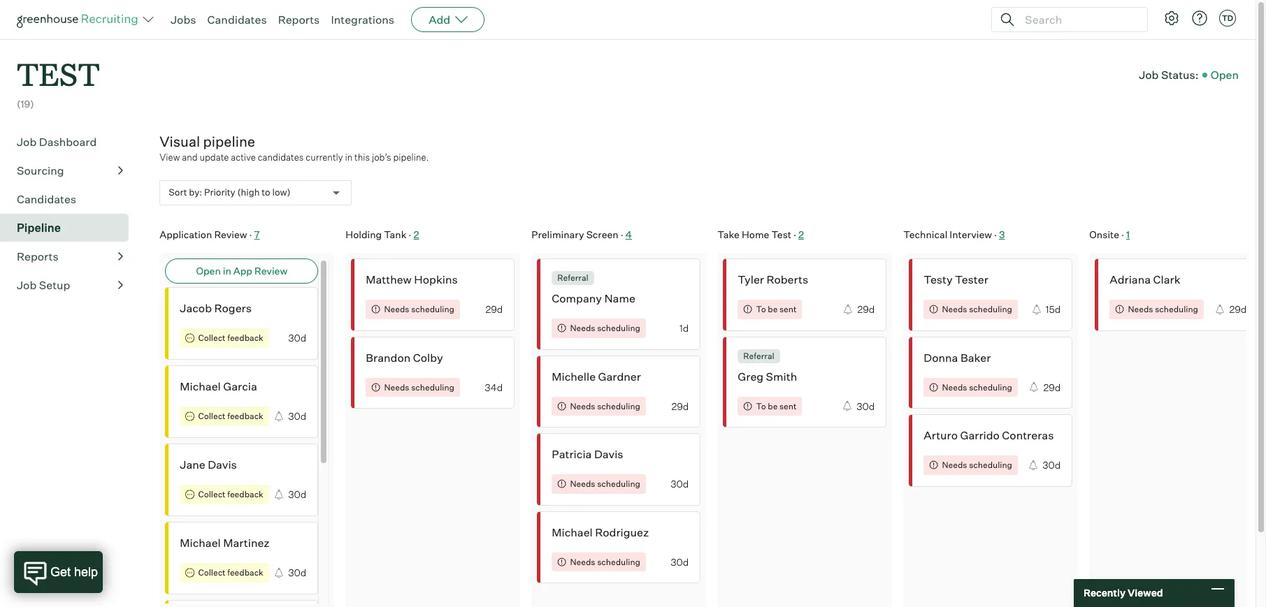 Task type: describe. For each thing, give the bounding box(es) containing it.
pipeline.
[[393, 152, 429, 163]]

michael for michael martinez
[[180, 537, 221, 551]]

needs for michael rodriguez
[[570, 557, 596, 568]]

arturo garrido contreras
[[924, 429, 1055, 443]]

testy
[[924, 273, 953, 287]]

(19)
[[17, 98, 34, 110]]

preliminary screen · 4
[[532, 229, 632, 240]]

patricia davis
[[552, 448, 624, 462]]

matthew hopkins
[[366, 273, 458, 287]]

referral for greg
[[744, 351, 775, 361]]

baker
[[961, 351, 992, 365]]

scheduling for michael rodriguez
[[598, 557, 641, 568]]

home
[[742, 229, 770, 240]]

technical
[[904, 229, 948, 240]]

jacob rogers
[[180, 302, 252, 316]]

take home test · 2
[[718, 229, 805, 240]]

recently viewed
[[1084, 588, 1164, 600]]

1 vertical spatial in
[[223, 265, 231, 277]]

interview
[[950, 229, 993, 240]]

to for 29d
[[757, 304, 767, 315]]

brandon
[[366, 351, 411, 365]]

to be sent for 29d
[[757, 304, 797, 315]]

candidates
[[258, 152, 304, 163]]

job's
[[372, 152, 391, 163]]

garcia
[[223, 380, 257, 394]]

collect for garcia
[[198, 412, 226, 422]]

1
[[1127, 229, 1131, 240]]

scheduling down name
[[598, 323, 641, 334]]

michelle
[[552, 370, 596, 384]]

needs for matthew hopkins
[[384, 304, 410, 315]]

6 · from the left
[[1122, 229, 1125, 240]]

integrations link
[[331, 13, 395, 27]]

collect for martinez
[[198, 568, 226, 579]]

company
[[552, 292, 602, 306]]

needs for brandon colby
[[384, 382, 410, 393]]

onsite · 1
[[1090, 229, 1131, 240]]

greg
[[738, 370, 764, 384]]

feedback for davis
[[227, 490, 264, 501]]

sent for 30d
[[780, 401, 797, 412]]

michael rodriguez
[[552, 526, 649, 540]]

7
[[254, 229, 260, 240]]

needs scheduling for testy tester
[[943, 304, 1013, 315]]

needs scheduling for michael rodriguez
[[570, 557, 641, 568]]

collect feedback for rogers
[[198, 333, 264, 344]]

0 vertical spatial reports
[[278, 13, 320, 27]]

jobs link
[[171, 13, 196, 27]]

4
[[626, 229, 632, 240]]

collect feedback for garcia
[[198, 412, 264, 422]]

add
[[429, 13, 451, 27]]

29d for donna baker
[[1044, 382, 1061, 394]]

be for 29d
[[768, 304, 778, 315]]

pipeline
[[17, 221, 61, 235]]

1 horizontal spatial reports link
[[278, 13, 320, 27]]

priority
[[204, 187, 236, 198]]

open for open in app review
[[196, 265, 221, 277]]

garrido
[[961, 429, 1000, 443]]

tyler roberts
[[738, 273, 809, 287]]

· for donna baker
[[995, 229, 998, 240]]

integrations
[[331, 13, 395, 27]]

davis for jane davis
[[208, 458, 237, 472]]

holding tank · 2
[[346, 229, 419, 240]]

martinez
[[223, 537, 270, 551]]

screen
[[587, 229, 619, 240]]

by:
[[189, 187, 202, 198]]

colby
[[413, 351, 443, 365]]

onsite
[[1090, 229, 1120, 240]]

jacob
[[180, 302, 212, 316]]

scheduling for brandon colby
[[411, 382, 455, 393]]

to
[[262, 187, 271, 198]]

contreras
[[1003, 429, 1055, 443]]

td
[[1223, 13, 1234, 23]]

update
[[200, 152, 229, 163]]

open in app review
[[196, 265, 288, 277]]

rodriguez
[[596, 526, 649, 540]]

needs for testy tester
[[943, 304, 968, 315]]

needs for donna baker
[[943, 382, 968, 393]]

15d
[[1046, 304, 1061, 316]]

visual
[[160, 133, 200, 150]]

td button
[[1217, 7, 1240, 29]]

app
[[234, 265, 253, 277]]

1 vertical spatial reports
[[17, 250, 59, 264]]

roberts
[[767, 273, 809, 287]]

visual pipeline view and update active candidates currently in this job's pipeline.
[[160, 133, 429, 163]]

34d
[[485, 382, 503, 394]]

29d for tyler roberts
[[858, 304, 875, 316]]

collect for rogers
[[198, 333, 226, 344]]

scheduling for testy tester
[[970, 304, 1013, 315]]

needs scheduling for michelle gardner
[[570, 401, 641, 412]]

matthew
[[366, 273, 412, 287]]

brandon colby
[[366, 351, 443, 365]]

to be sent for 30d
[[757, 401, 797, 412]]

adriana clark
[[1110, 273, 1181, 287]]

2 2 from the left
[[799, 229, 805, 240]]

smith
[[766, 370, 798, 384]]

testy tester
[[924, 273, 989, 287]]

jane
[[180, 458, 205, 472]]

hopkins
[[414, 273, 458, 287]]

job setup
[[17, 278, 70, 292]]

job dashboard link
[[17, 133, 123, 150]]

low)
[[272, 187, 291, 198]]

needs scheduling for patricia davis
[[570, 479, 641, 490]]

collect feedback for martinez
[[198, 568, 264, 579]]

3
[[1000, 229, 1006, 240]]

take
[[718, 229, 740, 240]]

sourcing
[[17, 163, 64, 177]]

job for job setup
[[17, 278, 37, 292]]

technical interview · 3
[[904, 229, 1006, 240]]

needs scheduling for adriana clark
[[1129, 304, 1199, 315]]

gardner
[[599, 370, 641, 384]]

clark
[[1154, 273, 1181, 287]]

1 vertical spatial review
[[255, 265, 288, 277]]

4 · from the left
[[794, 229, 797, 240]]



Task type: vqa. For each thing, say whether or not it's contained in the screenshot.
arturo at the bottom of the page
yes



Task type: locate. For each thing, give the bounding box(es) containing it.
0 horizontal spatial reports link
[[17, 248, 123, 265]]

candidates link
[[207, 13, 267, 27], [17, 191, 123, 208]]

scheduling down tester
[[970, 304, 1013, 315]]

configure image
[[1164, 10, 1181, 27]]

1 feedback from the top
[[227, 333, 264, 344]]

be for 30d
[[768, 401, 778, 412]]

1 horizontal spatial review
[[255, 265, 288, 277]]

be down tyler roberts
[[768, 304, 778, 315]]

0 horizontal spatial 2
[[414, 229, 419, 240]]

0 vertical spatial in
[[345, 152, 353, 163]]

0 horizontal spatial review
[[214, 229, 247, 240]]

· right tank
[[409, 229, 412, 240]]

0 horizontal spatial reports
[[17, 250, 59, 264]]

1 horizontal spatial candidates link
[[207, 13, 267, 27]]

29d for adriana clark
[[1230, 304, 1248, 316]]

1 horizontal spatial davis
[[595, 448, 624, 462]]

needs scheduling down tester
[[943, 304, 1013, 315]]

collect
[[198, 333, 226, 344], [198, 412, 226, 422], [198, 490, 226, 501], [198, 568, 226, 579]]

reports left "integrations"
[[278, 13, 320, 27]]

· left 1
[[1122, 229, 1125, 240]]

needs scheduling for donna baker
[[943, 382, 1013, 393]]

1 vertical spatial candidates link
[[17, 191, 123, 208]]

michael left garcia
[[180, 380, 221, 394]]

needs down the testy tester
[[943, 304, 968, 315]]

job status:
[[1140, 68, 1200, 82]]

be down greg smith
[[768, 401, 778, 412]]

needs down michael rodriguez
[[570, 557, 596, 568]]

scheduling for adriana clark
[[1156, 304, 1199, 315]]

davis for patricia davis
[[595, 448, 624, 462]]

1 vertical spatial open
[[196, 265, 221, 277]]

candidates down "sourcing"
[[17, 192, 76, 206]]

collect down michael garcia
[[198, 412, 226, 422]]

feedback for rogers
[[227, 333, 264, 344]]

to
[[757, 304, 767, 315], [757, 401, 767, 412]]

patricia
[[552, 448, 592, 462]]

feedback down martinez
[[227, 568, 264, 579]]

Search text field
[[1022, 9, 1135, 30]]

michael for michael rodriguez
[[552, 526, 593, 540]]

open for open
[[1211, 68, 1240, 82]]

test (19)
[[17, 53, 100, 110]]

pipeline
[[203, 133, 255, 150]]

test
[[772, 229, 792, 240]]

0 horizontal spatial in
[[223, 265, 231, 277]]

feedback down jane davis
[[227, 490, 264, 501]]

feedback for martinez
[[227, 568, 264, 579]]

needs for adriana clark
[[1129, 304, 1154, 315]]

td button
[[1220, 10, 1237, 27]]

sort
[[169, 187, 187, 198]]

·
[[249, 229, 252, 240], [409, 229, 412, 240], [621, 229, 624, 240], [794, 229, 797, 240], [995, 229, 998, 240], [1122, 229, 1125, 240]]

sent for 29d
[[780, 304, 797, 315]]

referral
[[558, 273, 589, 283], [744, 351, 775, 361]]

job
[[1140, 68, 1160, 82], [17, 135, 37, 149], [17, 278, 37, 292]]

2 to be sent from the top
[[757, 401, 797, 412]]

2 collect feedback from the top
[[198, 412, 264, 422]]

name
[[605, 292, 636, 306]]

this
[[355, 152, 370, 163]]

referral up greg at the bottom right of page
[[744, 351, 775, 361]]

needs down 'michelle'
[[570, 401, 596, 412]]

1 horizontal spatial in
[[345, 152, 353, 163]]

sort by: priority (high to low)
[[169, 187, 291, 198]]

referral up company
[[558, 273, 589, 283]]

needs down matthew on the top left of the page
[[384, 304, 410, 315]]

30d
[[288, 333, 307, 345], [857, 401, 875, 413], [288, 411, 307, 423], [1043, 460, 1061, 472], [671, 479, 689, 491], [288, 489, 307, 501], [671, 557, 689, 569], [288, 568, 307, 580]]

0 vertical spatial referral
[[558, 273, 589, 283]]

michael for michael garcia
[[180, 380, 221, 394]]

job for job status:
[[1140, 68, 1160, 82]]

needs for arturo garrido contreras
[[943, 460, 968, 471]]

michael left martinez
[[180, 537, 221, 551]]

0 horizontal spatial referral
[[558, 273, 589, 283]]

tester
[[956, 273, 989, 287]]

jane davis
[[180, 458, 237, 472]]

feedback down garcia
[[227, 412, 264, 422]]

needs scheduling down the michelle gardner
[[570, 401, 641, 412]]

needs down arturo
[[943, 460, 968, 471]]

1 horizontal spatial candidates
[[207, 13, 267, 27]]

be
[[768, 304, 778, 315], [768, 401, 778, 412]]

2 · from the left
[[409, 229, 412, 240]]

5 · from the left
[[995, 229, 998, 240]]

· right test
[[794, 229, 797, 240]]

1 vertical spatial sent
[[780, 401, 797, 412]]

michael martinez
[[180, 537, 270, 551]]

1 horizontal spatial 2
[[799, 229, 805, 240]]

scheduling for matthew hopkins
[[411, 304, 455, 315]]

1d
[[680, 323, 689, 335]]

needs scheduling for matthew hopkins
[[384, 304, 455, 315]]

needs down donna baker
[[943, 382, 968, 393]]

1 collect feedback from the top
[[198, 333, 264, 344]]

open in app review link
[[165, 259, 319, 284]]

2 be from the top
[[768, 401, 778, 412]]

0 vertical spatial be
[[768, 304, 778, 315]]

needs scheduling down patricia davis
[[570, 479, 641, 490]]

scheduling down the 'gardner'
[[598, 401, 641, 412]]

0 vertical spatial candidates
[[207, 13, 267, 27]]

in left app
[[223, 265, 231, 277]]

michelle gardner
[[552, 370, 641, 384]]

candidates link right jobs
[[207, 13, 267, 27]]

3 feedback from the top
[[227, 490, 264, 501]]

sourcing link
[[17, 162, 123, 179]]

adriana
[[1110, 273, 1152, 287]]

1 horizontal spatial referral
[[744, 351, 775, 361]]

company name
[[552, 292, 636, 306]]

2 sent from the top
[[780, 401, 797, 412]]

scheduling down baker
[[970, 382, 1013, 393]]

1 sent from the top
[[780, 304, 797, 315]]

scheduling down hopkins
[[411, 304, 455, 315]]

needs scheduling for brandon colby
[[384, 382, 455, 393]]

scheduling for donna baker
[[970, 382, 1013, 393]]

scheduling
[[411, 304, 455, 315], [970, 304, 1013, 315], [1156, 304, 1199, 315], [598, 323, 641, 334], [411, 382, 455, 393], [970, 382, 1013, 393], [598, 401, 641, 412], [970, 460, 1013, 471], [598, 479, 641, 490], [598, 557, 641, 568]]

reports
[[278, 13, 320, 27], [17, 250, 59, 264]]

needs scheduling down michael rodriguez
[[570, 557, 641, 568]]

1 vertical spatial reports link
[[17, 248, 123, 265]]

1 vertical spatial to
[[757, 401, 767, 412]]

needs down adriana clark
[[1129, 304, 1154, 315]]

donna baker
[[924, 351, 992, 365]]

to down greg smith
[[757, 401, 767, 412]]

job up "sourcing"
[[17, 135, 37, 149]]

1 vertical spatial referral
[[744, 351, 775, 361]]

open
[[1211, 68, 1240, 82], [196, 265, 221, 277]]

referral for company
[[558, 273, 589, 283]]

collect feedback down michael martinez
[[198, 568, 264, 579]]

0 vertical spatial open
[[1211, 68, 1240, 82]]

0 vertical spatial to
[[757, 304, 767, 315]]

review left 7
[[214, 229, 247, 240]]

· for michelle gardner
[[621, 229, 624, 240]]

collect down michael martinez
[[198, 568, 226, 579]]

0 horizontal spatial candidates
[[17, 192, 76, 206]]

4 collect from the top
[[198, 568, 226, 579]]

to be sent
[[757, 304, 797, 315], [757, 401, 797, 412]]

rogers
[[214, 302, 252, 316]]

1 horizontal spatial reports
[[278, 13, 320, 27]]

2 feedback from the top
[[227, 412, 264, 422]]

holding
[[346, 229, 382, 240]]

needs scheduling down matthew hopkins
[[384, 304, 455, 315]]

needs for michelle gardner
[[570, 401, 596, 412]]

test link
[[17, 39, 100, 97]]

to for 30d
[[757, 401, 767, 412]]

4 feedback from the top
[[227, 568, 264, 579]]

needs scheduling down baker
[[943, 382, 1013, 393]]

michael garcia
[[180, 380, 257, 394]]

and
[[182, 152, 198, 163]]

reports link
[[278, 13, 320, 27], [17, 248, 123, 265]]

sent down "smith"
[[780, 401, 797, 412]]

needs down patricia davis
[[570, 479, 596, 490]]

feedback for garcia
[[227, 412, 264, 422]]

to be sent down "smith"
[[757, 401, 797, 412]]

· left 7
[[249, 229, 252, 240]]

preliminary
[[532, 229, 585, 240]]

sent
[[780, 304, 797, 315], [780, 401, 797, 412]]

2
[[414, 229, 419, 240], [799, 229, 805, 240]]

0 vertical spatial review
[[214, 229, 247, 240]]

donna
[[924, 351, 959, 365]]

candidates
[[207, 13, 267, 27], [17, 192, 76, 206]]

setup
[[39, 278, 70, 292]]

needs scheduling down colby
[[384, 382, 455, 393]]

· for jacob rogers
[[249, 229, 252, 240]]

davis right the jane in the left bottom of the page
[[208, 458, 237, 472]]

collect down jane davis
[[198, 490, 226, 501]]

· for brandon colby
[[409, 229, 412, 240]]

reports link left "integrations"
[[278, 13, 320, 27]]

job setup link
[[17, 277, 123, 294]]

scheduling for michelle gardner
[[598, 401, 641, 412]]

0 vertical spatial candidates link
[[207, 13, 267, 27]]

1 collect from the top
[[198, 333, 226, 344]]

1 vertical spatial to be sent
[[757, 401, 797, 412]]

active
[[231, 152, 256, 163]]

2 to from the top
[[757, 401, 767, 412]]

scheduling down rodriguez
[[598, 557, 641, 568]]

needs scheduling for arturo garrido contreras
[[943, 460, 1013, 471]]

4 collect feedback from the top
[[198, 568, 264, 579]]

collect down jacob rogers
[[198, 333, 226, 344]]

collect feedback down rogers
[[198, 333, 264, 344]]

needs scheduling down clark
[[1129, 304, 1199, 315]]

scheduling down colby
[[411, 382, 455, 393]]

scheduling down patricia davis
[[598, 479, 641, 490]]

2 vertical spatial job
[[17, 278, 37, 292]]

scheduling down clark
[[1156, 304, 1199, 315]]

application
[[160, 229, 212, 240]]

1 2 from the left
[[414, 229, 419, 240]]

greenhouse recruiting image
[[17, 11, 143, 28]]

jobs
[[171, 13, 196, 27]]

review
[[214, 229, 247, 240], [255, 265, 288, 277]]

29d
[[486, 304, 503, 316], [858, 304, 875, 316], [1230, 304, 1248, 316], [1044, 382, 1061, 394], [672, 401, 689, 413]]

0 vertical spatial job
[[1140, 68, 1160, 82]]

2 right test
[[799, 229, 805, 240]]

sent down roberts
[[780, 304, 797, 315]]

needs down "brandon colby"
[[384, 382, 410, 393]]

2 collect from the top
[[198, 412, 226, 422]]

job for job dashboard
[[17, 135, 37, 149]]

job left setup
[[17, 278, 37, 292]]

reports down pipeline
[[17, 250, 59, 264]]

view
[[160, 152, 180, 163]]

scheduling for patricia davis
[[598, 479, 641, 490]]

2 right tank
[[414, 229, 419, 240]]

to down tyler
[[757, 304, 767, 315]]

job left status:
[[1140, 68, 1160, 82]]

· left '3'
[[995, 229, 998, 240]]

feedback down rogers
[[227, 333, 264, 344]]

dashboard
[[39, 135, 97, 149]]

recently
[[1084, 588, 1126, 600]]

scheduling for arturo garrido contreras
[[970, 460, 1013, 471]]

to be sent down tyler roberts
[[757, 304, 797, 315]]

1 be from the top
[[768, 304, 778, 315]]

needs
[[384, 304, 410, 315], [943, 304, 968, 315], [1129, 304, 1154, 315], [570, 323, 596, 334], [384, 382, 410, 393], [943, 382, 968, 393], [570, 401, 596, 412], [943, 460, 968, 471], [570, 479, 596, 490], [570, 557, 596, 568]]

needs scheduling down company name
[[570, 323, 641, 334]]

candidates link down sourcing link
[[17, 191, 123, 208]]

1 vertical spatial job
[[17, 135, 37, 149]]

pipeline link
[[17, 219, 123, 236]]

0 vertical spatial sent
[[780, 304, 797, 315]]

3 · from the left
[[621, 229, 624, 240]]

scheduling down arturo garrido contreras
[[970, 460, 1013, 471]]

needs scheduling down garrido
[[943, 460, 1013, 471]]

collect feedback down garcia
[[198, 412, 264, 422]]

1 horizontal spatial open
[[1211, 68, 1240, 82]]

0 vertical spatial reports link
[[278, 13, 320, 27]]

in left this
[[345, 152, 353, 163]]

1 to be sent from the top
[[757, 304, 797, 315]]

open inside open in app review link
[[196, 265, 221, 277]]

michael left rodriguez
[[552, 526, 593, 540]]

application review · 7
[[160, 229, 260, 240]]

collect feedback down jane davis
[[198, 490, 264, 501]]

job dashboard
[[17, 135, 97, 149]]

· left 4
[[621, 229, 624, 240]]

status:
[[1162, 68, 1200, 82]]

1 vertical spatial be
[[768, 401, 778, 412]]

3 collect feedback from the top
[[198, 490, 264, 501]]

reports link down pipeline link
[[17, 248, 123, 265]]

open right status:
[[1211, 68, 1240, 82]]

open left app
[[196, 265, 221, 277]]

review right app
[[255, 265, 288, 277]]

0 vertical spatial to be sent
[[757, 304, 797, 315]]

needs scheduling
[[384, 304, 455, 315], [943, 304, 1013, 315], [1129, 304, 1199, 315], [570, 323, 641, 334], [384, 382, 455, 393], [943, 382, 1013, 393], [570, 401, 641, 412], [943, 460, 1013, 471], [570, 479, 641, 490], [570, 557, 641, 568]]

0 horizontal spatial candidates link
[[17, 191, 123, 208]]

davis right patricia
[[595, 448, 624, 462]]

add button
[[411, 7, 485, 32]]

needs for patricia davis
[[570, 479, 596, 490]]

1 vertical spatial candidates
[[17, 192, 76, 206]]

collect feedback for davis
[[198, 490, 264, 501]]

1 to from the top
[[757, 304, 767, 315]]

in inside visual pipeline view and update active candidates currently in this job's pipeline.
[[345, 152, 353, 163]]

needs down company
[[570, 323, 596, 334]]

0 horizontal spatial open
[[196, 265, 221, 277]]

collect for davis
[[198, 490, 226, 501]]

3 collect from the top
[[198, 490, 226, 501]]

candidates right jobs
[[207, 13, 267, 27]]

1 · from the left
[[249, 229, 252, 240]]

viewed
[[1128, 588, 1164, 600]]

(high
[[237, 187, 260, 198]]

feedback
[[227, 333, 264, 344], [227, 412, 264, 422], [227, 490, 264, 501], [227, 568, 264, 579]]

tank
[[384, 229, 407, 240]]

0 horizontal spatial davis
[[208, 458, 237, 472]]

arturo
[[924, 429, 958, 443]]



